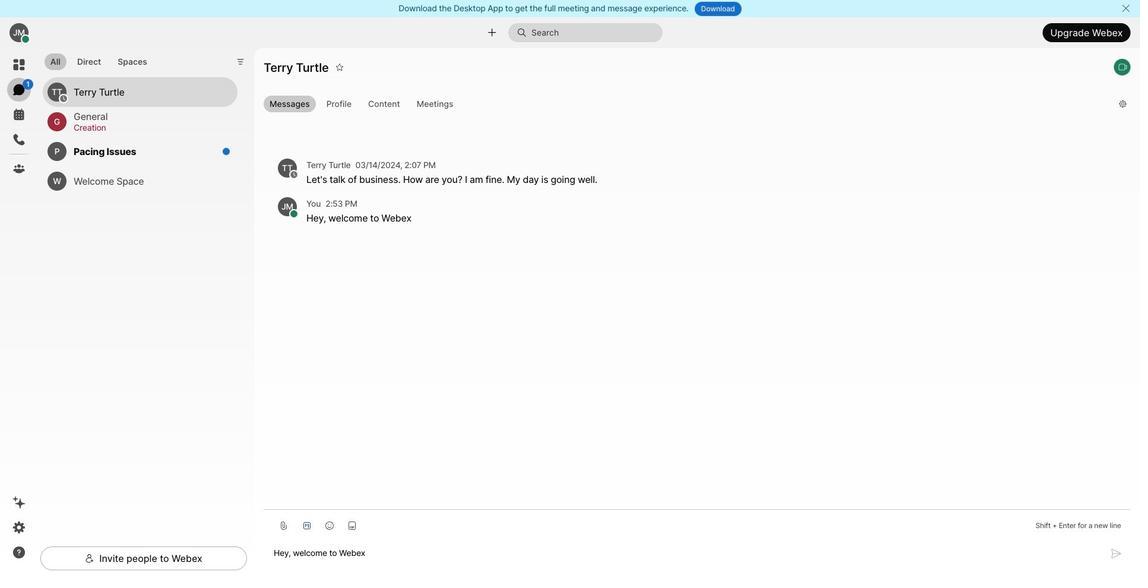 Task type: locate. For each thing, give the bounding box(es) containing it.
tab list
[[42, 47, 156, 74]]

welcome space list item
[[43, 166, 238, 196]]

new messages image
[[222, 147, 231, 155]]

navigation
[[0, 48, 38, 575]]

terry turtle, you have a draft message list item
[[43, 77, 238, 107]]

general list item
[[43, 107, 238, 136]]

message composer toolbar element
[[264, 510, 1131, 537]]

send message image
[[1112, 549, 1122, 558]]

group
[[264, 95, 1110, 115]]



Task type: describe. For each thing, give the bounding box(es) containing it.
creation element
[[74, 121, 223, 134]]

cancel_16 image
[[1122, 4, 1131, 13]]

pacing issues, new messages list item
[[43, 136, 238, 166]]

webex tab list
[[7, 53, 33, 181]]

messages list
[[264, 125, 1131, 246]]



Task type: vqa. For each thing, say whether or not it's contained in the screenshot.
Group
yes



